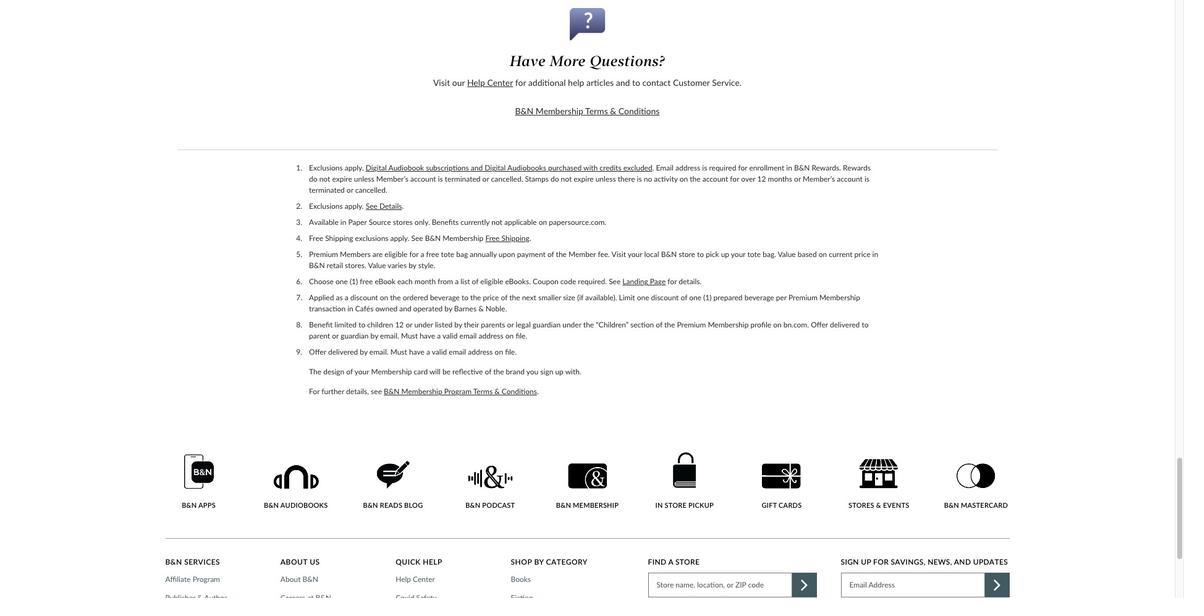Task type: vqa. For each thing, say whether or not it's contained in the screenshot.


Task type: locate. For each thing, give the bounding box(es) containing it.
on inside "premium members are eligible for a free tote bag annually upon payment of the member fee. visit your local b&n store to pick up your tote bag. value based on current price in b&n retail stores. value varies by style."
[[819, 250, 827, 259]]

b&n left reads
[[363, 502, 378, 510]]

free down available
[[309, 234, 323, 243]]

0 vertical spatial delivered
[[830, 320, 860, 330]]

b&n up choose
[[309, 261, 325, 270]]

cancelled. up see details link
[[355, 186, 387, 195]]

1 horizontal spatial offer
[[811, 320, 828, 330]]

is down subscriptions
[[438, 174, 443, 184]]

quick
[[396, 557, 421, 567]]

the up 'owned'
[[390, 293, 401, 302]]

"children"
[[596, 320, 629, 330]]

a right as
[[345, 293, 348, 302]]

reflective
[[453, 367, 483, 377]]

0 vertical spatial must
[[401, 332, 418, 341]]

help down quick
[[396, 575, 411, 584]]

audiobook
[[389, 163, 424, 173]]

beverage
[[430, 293, 460, 302], [745, 293, 774, 302]]

1 horizontal spatial free
[[486, 234, 500, 243]]

on down parents
[[495, 348, 503, 357]]

for further details, see b&n membership program terms & conditions .
[[309, 387, 539, 396]]

0 horizontal spatial help
[[396, 575, 411, 584]]

ebook
[[375, 277, 396, 286]]

apply. down stores
[[390, 234, 410, 243]]

member's
[[376, 174, 409, 184], [803, 174, 835, 184]]

1 horizontal spatial conditions
[[619, 106, 660, 116]]

bag
[[456, 250, 468, 259]]

0 vertical spatial about
[[281, 557, 308, 567]]

exclusions up available
[[309, 202, 343, 211]]

free left ebook
[[360, 277, 373, 286]]

0 horizontal spatial free
[[360, 277, 373, 286]]

unless down credits
[[596, 174, 616, 184]]

account
[[410, 174, 436, 184], [703, 174, 728, 184], [837, 174, 863, 184]]

1 horizontal spatial help center link
[[467, 77, 513, 88]]

member's down 'audiobook'
[[376, 174, 409, 184]]

the left next
[[510, 293, 520, 302]]

0 vertical spatial 12
[[758, 174, 766, 184]]

1 horizontal spatial digital
[[485, 163, 506, 173]]

must down children
[[390, 348, 407, 357]]

1 horizontal spatial under
[[563, 320, 582, 330]]

parent
[[309, 332, 330, 341]]

0 horizontal spatial free
[[309, 234, 323, 243]]

(1) down stores.
[[350, 277, 358, 286]]

address down parents
[[479, 332, 504, 341]]

Please complete this field text field
[[841, 573, 985, 598]]

2 horizontal spatial premium
[[789, 293, 818, 302]]

0 horizontal spatial (1)
[[350, 277, 358, 286]]

barnes
[[454, 304, 477, 314]]

0 horizontal spatial 12
[[395, 320, 404, 330]]

the right activity
[[690, 174, 701, 184]]

a left the 'list'
[[455, 277, 459, 286]]

0 horizontal spatial expire
[[332, 174, 352, 184]]

1 vertical spatial free
[[360, 277, 373, 286]]

details,
[[346, 387, 369, 396]]

of right 'design'
[[346, 367, 353, 377]]

for right 'page'
[[668, 277, 677, 286]]

articles
[[587, 77, 614, 88]]

stores.
[[345, 261, 367, 270]]

2 discount from the left
[[651, 293, 679, 302]]

b&n right see
[[384, 387, 400, 396]]

apply. for digital
[[345, 163, 364, 173]]

0 horizontal spatial offer
[[309, 348, 326, 357]]

1 horizontal spatial not
[[492, 218, 503, 227]]

us
[[310, 557, 320, 567]]

0 vertical spatial free
[[426, 250, 439, 259]]

on inside . email address is required for enrollment in b&n rewards. rewards do not expire unless member's account is terminated or cancelled. stamps do not expire unless there is no activity on the account for over 12 months or member's account is terminated or cancelled.
[[680, 174, 688, 184]]

0 vertical spatial cancelled.
[[491, 174, 523, 184]]

2 horizontal spatial help
[[467, 77, 485, 88]]

1 horizontal spatial cancelled.
[[491, 174, 523, 184]]

0 horizontal spatial conditions
[[502, 387, 537, 396]]

delivered up 'design'
[[328, 348, 358, 357]]

by
[[409, 261, 416, 270], [445, 304, 452, 314], [455, 320, 462, 330], [371, 332, 378, 341], [360, 348, 368, 357]]

see down only. on the top of the page
[[411, 234, 423, 243]]

must
[[401, 332, 418, 341], [390, 348, 407, 357]]

1 about from the top
[[281, 557, 308, 567]]

stores
[[849, 502, 875, 510]]

file.
[[516, 332, 527, 341], [505, 348, 517, 357]]

delivered
[[830, 320, 860, 330], [328, 348, 358, 357]]

email.
[[380, 332, 399, 341], [370, 348, 389, 357]]

1 expire from the left
[[332, 174, 352, 184]]

about
[[281, 557, 308, 567], [281, 575, 301, 584]]

1 horizontal spatial your
[[628, 250, 643, 259]]

help center link
[[467, 77, 513, 88], [396, 575, 439, 585]]

apply.
[[345, 163, 364, 173], [345, 202, 364, 211], [390, 234, 410, 243]]

price
[[855, 250, 871, 259], [483, 293, 499, 302]]

0 horizontal spatial beverage
[[430, 293, 460, 302]]

help center link down quick help
[[396, 575, 439, 585]]

b&n
[[515, 106, 534, 116], [794, 163, 810, 173], [425, 234, 441, 243], [661, 250, 677, 259], [309, 261, 325, 270], [384, 387, 400, 396], [182, 502, 197, 510], [264, 502, 279, 510], [363, 502, 378, 510], [466, 502, 481, 510], [556, 502, 571, 510], [945, 502, 959, 510], [165, 557, 182, 567], [303, 575, 318, 584]]

1 unless from the left
[[354, 174, 374, 184]]

free
[[426, 250, 439, 259], [360, 277, 373, 286]]

events
[[883, 502, 910, 510]]

for inside "premium members are eligible for a free tote bag annually upon payment of the member fee. visit your local b&n store to pick up your tote bag. value based on current price in b&n retail stores. value varies by style."
[[410, 250, 419, 259]]

pick
[[706, 250, 719, 259]]

apply. for see
[[345, 202, 364, 211]]

in left cafés
[[348, 304, 353, 314]]

1 vertical spatial exclusions
[[309, 202, 343, 211]]

b&n mastercard
[[945, 502, 1008, 510]]

1 vertical spatial cancelled.
[[355, 186, 387, 195]]

benefits
[[432, 218, 459, 227]]

2 about from the top
[[281, 575, 301, 584]]

1 horizontal spatial account
[[703, 174, 728, 184]]

one down details.
[[689, 293, 702, 302]]

2 beverage from the left
[[745, 293, 774, 302]]

12 inside . email address is required for enrollment in b&n rewards. rewards do not expire unless member's account is terminated or cancelled. stamps do not expire unless there is no activity on the account for over 12 months or member's account is terminated or cancelled.
[[758, 174, 766, 184]]

1 vertical spatial premium
[[789, 293, 818, 302]]

0 horizontal spatial terminated
[[309, 186, 345, 195]]

in inside "premium members are eligible for a free tote bag annually upon payment of the member fee. visit your local b&n store to pick up your tote bag. value based on current price in b&n retail stores. value varies by style."
[[873, 250, 879, 259]]

shipping down the applicable
[[502, 234, 530, 243]]

0 horizontal spatial program
[[193, 575, 220, 584]]

file. inside benefit limited to children 12 or under listed by their parents or legal guardian under the "children" section of the premium membership profile on bn.com. offer delivered to parent or guardian by email. must have a valid email address on file.
[[516, 332, 527, 341]]

1 vertical spatial about
[[281, 575, 301, 584]]

about inside 'link'
[[281, 575, 301, 584]]

cancelled. down digital audiobook subscriptions and digital audiobooks purchased with credits excluded link
[[491, 174, 523, 184]]

2 vertical spatial premium
[[677, 320, 706, 330]]

on right 'based'
[[819, 250, 827, 259]]

b&n inside 'link'
[[303, 575, 318, 584]]

your
[[628, 250, 643, 259], [731, 250, 746, 259], [355, 367, 369, 377]]

price right current
[[855, 250, 871, 259]]

up right sign
[[861, 557, 872, 567]]

digital left audiobooks
[[485, 163, 506, 173]]

your right the pick
[[731, 250, 746, 259]]

0 vertical spatial file.
[[516, 332, 527, 341]]

beverage left per
[[745, 293, 774, 302]]

0 vertical spatial terminated
[[445, 174, 481, 184]]

1 horizontal spatial beverage
[[745, 293, 774, 302]]

on right the applicable
[[539, 218, 547, 227]]

center down have
[[487, 77, 513, 88]]

eligible
[[385, 250, 408, 259], [481, 277, 503, 286]]

on up 'owned'
[[380, 293, 388, 302]]

2 expire from the left
[[574, 174, 594, 184]]

account down 'audiobook'
[[410, 174, 436, 184]]

0 horizontal spatial price
[[483, 293, 499, 302]]

affiliate program link
[[165, 575, 224, 585]]

one
[[336, 277, 348, 286], [637, 293, 649, 302], [689, 293, 702, 302]]

1 exclusions from the top
[[309, 163, 343, 173]]

to inside applied as a discount on the ordered beverage to the price of the next smaller size (if available). limit one discount of one (1) prepared beverage per premium membership transaction in cafés owned and operated by barnes & noble.
[[462, 293, 469, 302]]

of right reflective
[[485, 367, 492, 377]]

smaller
[[538, 293, 561, 302]]

or down limited
[[332, 332, 339, 341]]

0 horizontal spatial up
[[721, 250, 730, 259]]

terminated
[[445, 174, 481, 184], [309, 186, 345, 195]]

0 vertical spatial apply.
[[345, 163, 364, 173]]

1 vertical spatial help center link
[[396, 575, 439, 585]]

membership down current
[[820, 293, 861, 302]]

0 horizontal spatial terms
[[473, 387, 493, 396]]

1 horizontal spatial (1)
[[704, 293, 712, 302]]

account down rewards
[[837, 174, 863, 184]]

conditions down contact
[[619, 106, 660, 116]]

2 exclusions from the top
[[309, 202, 343, 211]]

(if
[[577, 293, 584, 302]]

beverage down from
[[430, 293, 460, 302]]

0 horizontal spatial delivered
[[328, 348, 358, 357]]

digital
[[366, 163, 387, 173], [485, 163, 506, 173]]

help center link right our
[[467, 77, 513, 88]]

purchased
[[548, 163, 582, 173]]

1 vertical spatial terms
[[473, 387, 493, 396]]

0 vertical spatial value
[[778, 250, 796, 259]]

0 vertical spatial see
[[366, 202, 378, 211]]

the inside . email address is required for enrollment in b&n rewards. rewards do not expire unless member's account is terminated or cancelled. stamps do not expire unless there is no activity on the account for over 12 months or member's account is terminated or cancelled.
[[690, 174, 701, 184]]

1 horizontal spatial member's
[[803, 174, 835, 184]]

pickup
[[689, 502, 714, 510]]

visit
[[433, 77, 450, 88], [612, 250, 626, 259]]

1 vertical spatial price
[[483, 293, 499, 302]]

0 horizontal spatial under
[[414, 320, 433, 330]]

help right quick
[[423, 557, 443, 567]]

1 horizontal spatial expire
[[574, 174, 594, 184]]

brand
[[506, 367, 525, 377]]

2 do from the left
[[551, 174, 559, 184]]

0 horizontal spatial not
[[319, 174, 330, 184]]

1 beverage from the left
[[430, 293, 460, 302]]

transaction
[[309, 304, 346, 314]]

1 horizontal spatial visit
[[612, 250, 626, 259]]

exclusions up exclusions apply. see details .
[[309, 163, 343, 173]]

by inside "premium members are eligible for a free tote bag annually upon payment of the member fee. visit your local b&n store to pick up your tote bag. value based on current price in b&n retail stores. value varies by style."
[[409, 261, 416, 270]]

exclusions for exclusions apply. digital audiobook subscriptions and digital audiobooks purchased with credits excluded
[[309, 163, 343, 173]]

membership down the prepared
[[708, 320, 749, 330]]

1 horizontal spatial eligible
[[481, 277, 503, 286]]

email
[[460, 332, 477, 341], [449, 348, 466, 357]]

0 horizontal spatial eligible
[[385, 250, 408, 259]]

2 member's from the left
[[803, 174, 835, 184]]

ordered
[[403, 293, 428, 302]]

expire down with
[[574, 174, 594, 184]]

valid up will
[[432, 348, 447, 357]]

2 vertical spatial help
[[396, 575, 411, 584]]

0 vertical spatial have
[[420, 332, 435, 341]]

b&n left mastercard
[[945, 502, 959, 510]]

0 horizontal spatial shipping
[[325, 234, 353, 243]]

and inside applied as a discount on the ordered beverage to the price of the next smaller size (if available). limit one discount of one (1) prepared beverage per premium membership transaction in cafés owned and operated by barnes & noble.
[[400, 304, 412, 314]]

1 horizontal spatial delivered
[[830, 320, 860, 330]]

1 vertical spatial address
[[479, 332, 504, 341]]

1 member's from the left
[[376, 174, 409, 184]]

.
[[653, 163, 654, 173], [402, 202, 404, 211], [530, 234, 531, 243], [537, 387, 539, 396]]

b&n inside . email address is required for enrollment in b&n rewards. rewards do not expire unless member's account is terminated or cancelled. stamps do not expire unless there is no activity on the account for over 12 months or member's account is terminated or cancelled.
[[794, 163, 810, 173]]

varies
[[388, 261, 407, 270]]

reads
[[380, 502, 403, 510]]

address inside benefit limited to children 12 or under listed by their parents or legal guardian under the "children" section of the premium membership profile on bn.com. offer delivered to parent or guardian by email. must have a valid email address on file.
[[479, 332, 504, 341]]

1 vertical spatial eligible
[[481, 277, 503, 286]]

enrollment
[[750, 163, 785, 173]]

the up barnes
[[471, 293, 481, 302]]

2 horizontal spatial one
[[689, 293, 702, 302]]

about us
[[281, 557, 320, 567]]

b&n membership link
[[554, 464, 621, 510]]

email down their
[[460, 332, 477, 341]]

have up card
[[409, 348, 425, 357]]

design
[[323, 367, 344, 377]]

0 vertical spatial email.
[[380, 332, 399, 341]]

shipping down available
[[325, 234, 353, 243]]

for up 'over'
[[738, 163, 748, 173]]

see details link
[[366, 202, 402, 211]]

? image
[[568, 7, 607, 42]]

digital audiobook subscriptions and digital audiobooks purchased with credits excluded link
[[366, 163, 653, 173]]

members
[[340, 250, 371, 259]]

1 horizontal spatial free
[[426, 250, 439, 259]]

questions?
[[590, 53, 665, 70]]

apply. up exclusions apply. see details .
[[345, 163, 364, 173]]

1 horizontal spatial tote
[[748, 250, 761, 259]]

program
[[444, 387, 472, 396], [193, 575, 220, 584]]

visit our help center for additional help articles and to contact customer service.
[[433, 77, 742, 88]]

1 vertical spatial program
[[193, 575, 220, 584]]

retail
[[327, 261, 343, 270]]

0 horizontal spatial do
[[309, 174, 318, 184]]

gift cards link
[[749, 464, 815, 510]]

tote left bag
[[441, 250, 454, 259]]

1 vertical spatial email
[[449, 348, 466, 357]]

owned
[[375, 304, 398, 314]]

value right the bag.
[[778, 250, 796, 259]]

file. up brand
[[505, 348, 517, 357]]

a up style.
[[421, 250, 424, 259]]

1 vertical spatial help
[[423, 557, 443, 567]]

be
[[443, 367, 451, 377]]

0 horizontal spatial unless
[[354, 174, 374, 184]]

excluded
[[624, 163, 653, 173]]

0 horizontal spatial tote
[[441, 250, 454, 259]]

find a store
[[648, 557, 700, 567]]

offer down parent
[[309, 348, 326, 357]]

for left savings,
[[874, 557, 889, 567]]

0 vertical spatial guardian
[[533, 320, 561, 330]]

unless up exclusions apply. see details .
[[354, 174, 374, 184]]

eligible up varies
[[385, 250, 408, 259]]

is left no
[[637, 174, 642, 184]]

in inside . email address is required for enrollment in b&n rewards. rewards do not expire unless member's account is terminated or cancelled. stamps do not expire unless there is no activity on the account for over 12 months or member's account is terminated or cancelled.
[[787, 163, 792, 173]]

value
[[778, 250, 796, 259], [368, 261, 386, 270]]

1 horizontal spatial 12
[[758, 174, 766, 184]]

1 under from the left
[[414, 320, 433, 330]]

in inside applied as a discount on the ordered beverage to the price of the next smaller size (if available). limit one discount of one (1) prepared beverage per premium membership transaction in cafés owned and operated by barnes & noble.
[[348, 304, 353, 314]]

0 vertical spatial offer
[[811, 320, 828, 330]]

in up "months"
[[787, 163, 792, 173]]

of right section
[[656, 320, 663, 330]]

account down required at top
[[703, 174, 728, 184]]

papersource.com.
[[549, 218, 607, 227]]

1 horizontal spatial shipping
[[502, 234, 530, 243]]

premium inside "premium members are eligible for a free tote bag annually upon payment of the member fee. visit your local b&n store to pick up your tote bag. value based on current price in b&n retail stores. value varies by style."
[[309, 250, 338, 259]]

annually
[[470, 250, 497, 259]]

email. inside benefit limited to children 12 or under listed by their parents or legal guardian under the "children" section of the premium membership profile on bn.com. offer delivered to parent or guardian by email. must have a valid email address on file.
[[380, 332, 399, 341]]

do up available
[[309, 174, 318, 184]]

2 digital from the left
[[485, 163, 506, 173]]

for
[[515, 77, 526, 88], [738, 163, 748, 173], [730, 174, 740, 184], [410, 250, 419, 259], [668, 277, 677, 286], [874, 557, 889, 567]]

discount down 'page'
[[651, 293, 679, 302]]

value down are
[[368, 261, 386, 270]]

the
[[309, 367, 322, 377]]

address
[[676, 163, 701, 173], [479, 332, 504, 341], [468, 348, 493, 357]]

each
[[398, 277, 413, 286]]

benefit
[[309, 320, 333, 330]]

do down the purchased
[[551, 174, 559, 184]]

store
[[676, 557, 700, 567]]

current
[[829, 250, 853, 259]]

visit right fee.
[[612, 250, 626, 259]]

digital left 'audiobook'
[[366, 163, 387, 173]]

premium right per
[[789, 293, 818, 302]]

subscriptions
[[426, 163, 469, 173]]

file. down legal
[[516, 332, 527, 341]]

0 horizontal spatial see
[[366, 202, 378, 211]]

1 horizontal spatial unless
[[596, 174, 616, 184]]

profile
[[751, 320, 772, 330]]

1 horizontal spatial one
[[637, 293, 649, 302]]

1 horizontal spatial terms
[[585, 106, 608, 116]]

membership inside benefit limited to children 12 or under listed by their parents or legal guardian under the "children" section of the premium membership profile on bn.com. offer delivered to parent or guardian by email. must have a valid email address on file.
[[708, 320, 749, 330]]

0 vertical spatial eligible
[[385, 250, 408, 259]]

months
[[768, 174, 793, 184]]

not up the free shipping link
[[492, 218, 503, 227]]

have down listed
[[420, 332, 435, 341]]

paper
[[348, 218, 367, 227]]

member
[[569, 250, 596, 259]]

about down about us
[[281, 575, 301, 584]]

2 vertical spatial see
[[609, 277, 621, 286]]

0 horizontal spatial guardian
[[341, 332, 369, 341]]

0 vertical spatial valid
[[443, 332, 458, 341]]

about b&n
[[281, 575, 318, 584]]

12 right children
[[395, 320, 404, 330]]

0 vertical spatial address
[[676, 163, 701, 173]]

12 down 'enrollment'
[[758, 174, 766, 184]]

premium down details.
[[677, 320, 706, 330]]

by inside applied as a discount on the ordered beverage to the price of the next smaller size (if available). limit one discount of one (1) prepared beverage per premium membership transaction in cafés owned and operated by barnes & noble.
[[445, 304, 452, 314]]

delivered right bn.com.
[[830, 320, 860, 330]]

discount
[[350, 293, 378, 302], [651, 293, 679, 302]]

as
[[336, 293, 343, 302]]

free up annually
[[486, 234, 500, 243]]

1 vertical spatial apply.
[[345, 202, 364, 211]]



Task type: describe. For each thing, give the bounding box(es) containing it.
up with.
[[555, 367, 582, 377]]

choose one (1) free ebook each month from a list of eligible ebooks. coupon code required. see landing page for details.
[[309, 277, 702, 286]]

1 horizontal spatial see
[[411, 234, 423, 243]]

exclusions for exclusions apply. see details .
[[309, 202, 343, 211]]

a right find
[[669, 557, 674, 567]]

up inside "premium members are eligible for a free tote bag annually upon payment of the member fee. visit your local b&n store to pick up your tote bag. value based on current price in b&n retail stores. value varies by style."
[[721, 250, 730, 259]]

of right the 'list'
[[472, 277, 479, 286]]

b&n apps link
[[165, 454, 232, 510]]

b&n reads blog link
[[360, 461, 427, 510]]

coupon
[[533, 277, 559, 286]]

3 account from the left
[[837, 174, 863, 184]]

see
[[371, 387, 382, 396]]

free inside "premium members are eligible for a free tote bag annually upon payment of the member fee. visit your local b&n store to pick up your tote bag. value based on current price in b&n retail stores. value varies by style."
[[426, 250, 439, 259]]

a inside benefit limited to children 12 or under listed by their parents or legal guardian under the "children" section of the premium membership profile on bn.com. offer delivered to parent or guardian by email. must have a valid email address on file.
[[437, 332, 441, 341]]

. down you
[[537, 387, 539, 396]]

email
[[656, 163, 674, 173]]

the left brand
[[493, 367, 504, 377]]

membership up see
[[371, 367, 412, 377]]

b&n left apps
[[182, 502, 197, 510]]

0 horizontal spatial one
[[336, 277, 348, 286]]

1 horizontal spatial value
[[778, 250, 796, 259]]

page
[[650, 277, 666, 286]]

about for about us
[[281, 557, 308, 567]]

visit inside "premium members are eligible for a free tote bag annually upon payment of the member fee. visit your local b&n store to pick up your tote bag. value based on current price in b&n retail stores. value varies by style."
[[612, 250, 626, 259]]

on inside applied as a discount on the ordered beverage to the price of the next smaller size (if available). limit one discount of one (1) prepared beverage per premium membership transaction in cafés owned and operated by barnes & noble.
[[380, 293, 388, 302]]

2 shipping from the left
[[502, 234, 530, 243]]

membership inside applied as a discount on the ordered beverage to the price of the next smaller size (if available). limit one discount of one (1) prepared beverage per premium membership transaction in cafés owned and operated by barnes & noble.
[[820, 293, 861, 302]]

membership down card
[[402, 387, 442, 396]]

about b&n link
[[281, 575, 322, 585]]

2 tote from the left
[[748, 250, 761, 259]]

email inside benefit limited to children 12 or under listed by their parents or legal guardian under the "children" section of the premium membership profile on bn.com. offer delivered to parent or guardian by email. must have a valid email address on file.
[[460, 332, 477, 341]]

b&n down only. on the top of the page
[[425, 234, 441, 243]]

1 tote from the left
[[441, 250, 454, 259]]

must inside benefit limited to children 12 or under listed by their parents or legal guardian under the "children" section of the premium membership profile on bn.com. offer delivered to parent or guardian by email. must have a valid email address on file.
[[401, 332, 418, 341]]

their
[[464, 320, 479, 330]]

in store pickup link
[[651, 453, 718, 510]]

delivered inside benefit limited to children 12 or under listed by their parents or legal guardian under the "children" section of the premium membership profile on bn.com. offer delivered to parent or guardian by email. must have a valid email address on file.
[[830, 320, 860, 330]]

1 horizontal spatial center
[[487, 77, 513, 88]]

b&n left audiobooks
[[264, 502, 279, 510]]

list
[[461, 277, 470, 286]]

for down have
[[515, 77, 526, 88]]

1 vertical spatial delivered
[[328, 348, 358, 357]]

b&n apps
[[182, 502, 216, 510]]

legal
[[516, 320, 531, 330]]

0 vertical spatial conditions
[[619, 106, 660, 116]]

2 free from the left
[[486, 234, 500, 243]]

b&n up the affiliate
[[165, 557, 182, 567]]

valid inside benefit limited to children 12 or under listed by their parents or legal guardian under the "children" section of the premium membership profile on bn.com. offer delivered to parent or guardian by email. must have a valid email address on file.
[[443, 332, 458, 341]]

1 vertical spatial file.
[[505, 348, 517, 357]]

1 account from the left
[[410, 174, 436, 184]]

0 vertical spatial terms
[[585, 106, 608, 116]]

address inside . email address is required for enrollment in b&n rewards. rewards do not expire unless member's account is terminated or cancelled. stamps do not expire unless there is no activity on the account for over 12 months or member's account is terminated or cancelled.
[[676, 163, 701, 173]]

gift cards
[[762, 502, 802, 510]]

listed
[[435, 320, 453, 330]]

is down rewards
[[865, 174, 870, 184]]

. up payment
[[530, 234, 531, 243]]

2 vertical spatial address
[[468, 348, 493, 357]]

1 vertical spatial have
[[409, 348, 425, 357]]

landing
[[623, 277, 648, 286]]

activity
[[654, 174, 678, 184]]

about for about b&n
[[281, 575, 301, 584]]

b&n mastercard link
[[943, 464, 1010, 510]]

1 vertical spatial center
[[413, 575, 435, 584]]

2 horizontal spatial your
[[731, 250, 746, 259]]

to inside "premium members are eligible for a free tote bag annually upon payment of the member fee. visit your local b&n store to pick up your tote bag. value based on current price in b&n retail stores. value varies by style."
[[697, 250, 704, 259]]

shop by category
[[511, 557, 588, 567]]

1 vertical spatial value
[[368, 261, 386, 270]]

price inside "premium members are eligible for a free tote bag annually upon payment of the member fee. visit your local b&n store to pick up your tote bag. value based on current price in b&n retail stores. value varies by style."
[[855, 250, 871, 259]]

is left required at top
[[702, 163, 707, 173]]

choose
[[309, 277, 334, 286]]

for left 'over'
[[730, 174, 740, 184]]

benefit limited to children 12 or under listed by their parents or legal guardian under the "children" section of the premium membership profile on bn.com. offer delivered to parent or guardian by email. must have a valid email address on file.
[[309, 320, 869, 341]]

0 vertical spatial help
[[467, 77, 485, 88]]

stores & events link
[[846, 459, 913, 510]]

2 vertical spatial apply.
[[390, 234, 410, 243]]

or up offer delivered by email. must have a valid email address on file.
[[406, 320, 413, 330]]

1 vertical spatial conditions
[[502, 387, 537, 396]]

based
[[798, 250, 817, 259]]

limit
[[619, 293, 635, 302]]

local
[[644, 250, 659, 259]]

apps
[[198, 502, 216, 510]]

services
[[184, 557, 220, 567]]

a up will
[[427, 348, 430, 357]]

rewards.
[[812, 163, 841, 173]]

1 do from the left
[[309, 174, 318, 184]]

in
[[656, 502, 663, 510]]

0 vertical spatial program
[[444, 387, 472, 396]]

premium inside benefit limited to children 12 or under listed by their parents or legal guardian under the "children" section of the premium membership profile on bn.com. offer delivered to parent or guardian by email. must have a valid email address on file.
[[677, 320, 706, 330]]

0 vertical spatial visit
[[433, 77, 450, 88]]

b&n left membership
[[556, 502, 571, 510]]

stores
[[393, 218, 413, 227]]

find
[[648, 557, 667, 567]]

sign
[[841, 557, 859, 567]]

books link
[[511, 575, 535, 585]]

1 vertical spatial up
[[861, 557, 872, 567]]

books
[[511, 575, 531, 584]]

0 vertical spatial (1)
[[350, 277, 358, 286]]

b&n membership
[[556, 502, 619, 510]]

further
[[322, 387, 344, 396]]

quick help
[[396, 557, 443, 567]]

and right "news,"
[[954, 557, 971, 567]]

from
[[438, 277, 453, 286]]

. email address is required for enrollment in b&n rewards. rewards do not expire unless member's account is terminated or cancelled. stamps do not expire unless there is no activity on the account for over 12 months or member's account is terminated or cancelled.
[[309, 163, 871, 195]]

1 vertical spatial email.
[[370, 348, 389, 357]]

more
[[550, 53, 586, 70]]

0 horizontal spatial your
[[355, 367, 369, 377]]

1 discount from the left
[[350, 293, 378, 302]]

of down details.
[[681, 293, 688, 302]]

1 horizontal spatial terminated
[[445, 174, 481, 184]]

our
[[452, 77, 465, 88]]

2 horizontal spatial see
[[609, 277, 621, 286]]

1 vertical spatial offer
[[309, 348, 326, 357]]

affiliate program
[[165, 575, 220, 584]]

customer service.
[[673, 77, 742, 88]]

available in paper source stores only. benefits currently not applicable on papersource.com.
[[309, 218, 607, 227]]

b&n right "local"
[[661, 250, 677, 259]]

0 horizontal spatial cancelled.
[[355, 186, 387, 195]]

applied as a discount on the ordered beverage to the price of the next smaller size (if available). limit one discount of one (1) prepared beverage per premium membership transaction in cafés owned and operated by barnes & noble.
[[309, 293, 861, 314]]

store
[[679, 250, 695, 259]]

or up exclusions apply. see details .
[[347, 186, 353, 195]]

1 vertical spatial must
[[390, 348, 407, 357]]

have
[[510, 53, 546, 70]]

help
[[568, 77, 584, 88]]

b&n down 'additional'
[[515, 106, 534, 116]]

available).
[[586, 293, 617, 302]]

noble.
[[486, 304, 507, 314]]

bag.
[[763, 250, 776, 259]]

membership
[[573, 502, 619, 510]]

Please complete this field to find a store text field
[[648, 573, 792, 598]]

1 vertical spatial guardian
[[341, 332, 369, 341]]

12 inside benefit limited to children 12 or under listed by their parents or legal guardian under the "children" section of the premium membership profile on bn.com. offer delivered to parent or guardian by email. must have a valid email address on file.
[[395, 320, 404, 330]]

have inside benefit limited to children 12 or under listed by their parents or legal guardian under the "children" section of the premium membership profile on bn.com. offer delivered to parent or guardian by email. must have a valid email address on file.
[[420, 332, 435, 341]]

applied
[[309, 293, 334, 302]]

& inside applied as a discount on the ordered beverage to the price of the next smaller size (if available). limit one discount of one (1) prepared beverage per premium membership transaction in cafés owned and operated by barnes & noble.
[[479, 304, 484, 314]]

(1) inside applied as a discount on the ordered beverage to the price of the next smaller size (if available). limit one discount of one (1) prepared beverage per premium membership transaction in cafés owned and operated by barnes & noble.
[[704, 293, 712, 302]]

will
[[430, 367, 441, 377]]

2 unless from the left
[[596, 174, 616, 184]]

in left 'paper'
[[341, 218, 346, 227]]

applicable
[[504, 218, 537, 227]]

are
[[373, 250, 383, 259]]

contact
[[643, 77, 671, 88]]

or down exclusions apply. digital audiobook subscriptions and digital audiobooks purchased with credits excluded
[[483, 174, 489, 184]]

1 shipping from the left
[[325, 234, 353, 243]]

of inside "premium members are eligible for a free tote bag annually upon payment of the member fee. visit your local b&n store to pick up your tote bag. value based on current price in b&n retail stores. value varies by style."
[[548, 250, 554, 259]]

upon
[[499, 250, 515, 259]]

of up noble.
[[501, 293, 508, 302]]

eligible inside "premium members are eligible for a free tote bag annually upon payment of the member fee. visit your local b&n store to pick up your tote bag. value based on current price in b&n retail stores. value varies by style."
[[385, 250, 408, 259]]

updates
[[973, 557, 1008, 567]]

the down applied as a discount on the ordered beverage to the price of the next smaller size (if available). limit one discount of one (1) prepared beverage per premium membership transaction in cafés owned and operated by barnes & noble.
[[583, 320, 594, 330]]

or right "months"
[[794, 174, 801, 184]]

on down noble.
[[506, 332, 514, 341]]

membership up bag
[[443, 234, 484, 243]]

the right section
[[665, 320, 675, 330]]

1 horizontal spatial guardian
[[533, 320, 561, 330]]

on right profile
[[773, 320, 782, 330]]

with
[[584, 163, 598, 173]]

1 free from the left
[[309, 234, 323, 243]]

the inside "premium members are eligible for a free tote bag annually upon payment of the member fee. visit your local b&n store to pick up your tote bag. value based on current price in b&n retail stores. value varies by style."
[[556, 250, 567, 259]]

1 digital from the left
[[366, 163, 387, 173]]

and down questions?
[[616, 77, 630, 88]]

1 vertical spatial valid
[[432, 348, 447, 357]]

. up stores
[[402, 202, 404, 211]]

membership down 'additional'
[[536, 106, 584, 116]]

of inside benefit limited to children 12 or under listed by their parents or legal guardian under the "children" section of the premium membership profile on bn.com. offer delivered to parent or guardian by email. must have a valid email address on file.
[[656, 320, 663, 330]]

0 vertical spatial help center link
[[467, 77, 513, 88]]

limited
[[335, 320, 357, 330]]

exclusions apply. see details .
[[309, 202, 404, 211]]

in store pickup
[[656, 502, 714, 510]]

or left legal
[[507, 320, 514, 330]]

0 horizontal spatial help center link
[[396, 575, 439, 585]]

b&n services
[[165, 557, 220, 567]]

b&n membership terms & conditions link
[[515, 106, 660, 116]]

and right subscriptions
[[471, 163, 483, 173]]

. inside . email address is required for enrollment in b&n rewards. rewards do not expire unless member's account is terminated or cancelled. stamps do not expire unless there is no activity on the account for over 12 months or member's account is terminated or cancelled.
[[653, 163, 654, 173]]

offer inside benefit limited to children 12 or under listed by their parents or legal guardian under the "children" section of the premium membership profile on bn.com. offer delivered to parent or guardian by email. must have a valid email address on file.
[[811, 320, 828, 330]]

a inside applied as a discount on the ordered beverage to the price of the next smaller size (if available). limit one discount of one (1) prepared beverage per premium membership transaction in cafés owned and operated by barnes & noble.
[[345, 293, 348, 302]]

b&n left podcast
[[466, 502, 481, 510]]

a inside "premium members are eligible for a free tote bag annually upon payment of the member fee. visit your local b&n store to pick up your tote bag. value based on current price in b&n retail stores. value varies by style."
[[421, 250, 424, 259]]

rewards
[[843, 163, 871, 173]]

sign
[[541, 367, 554, 377]]

2 horizontal spatial not
[[561, 174, 572, 184]]

price inside applied as a discount on the ordered beverage to the price of the next smaller size (if available). limit one discount of one (1) prepared beverage per premium membership transaction in cafés owned and operated by barnes & noble.
[[483, 293, 499, 302]]

2 under from the left
[[563, 320, 582, 330]]

premium inside applied as a discount on the ordered beverage to the price of the next smaller size (if available). limit one discount of one (1) prepared beverage per premium membership transaction in cafés owned and operated by barnes & noble.
[[789, 293, 818, 302]]

b&n podcast
[[466, 502, 515, 510]]

for
[[309, 387, 320, 396]]

2 account from the left
[[703, 174, 728, 184]]

premium members are eligible for a free tote bag annually upon payment of the member fee. visit your local b&n store to pick up your tote bag. value based on current price in b&n retail stores. value varies by style.
[[309, 250, 879, 270]]

code
[[561, 277, 576, 286]]

1 horizontal spatial help
[[423, 557, 443, 567]]



